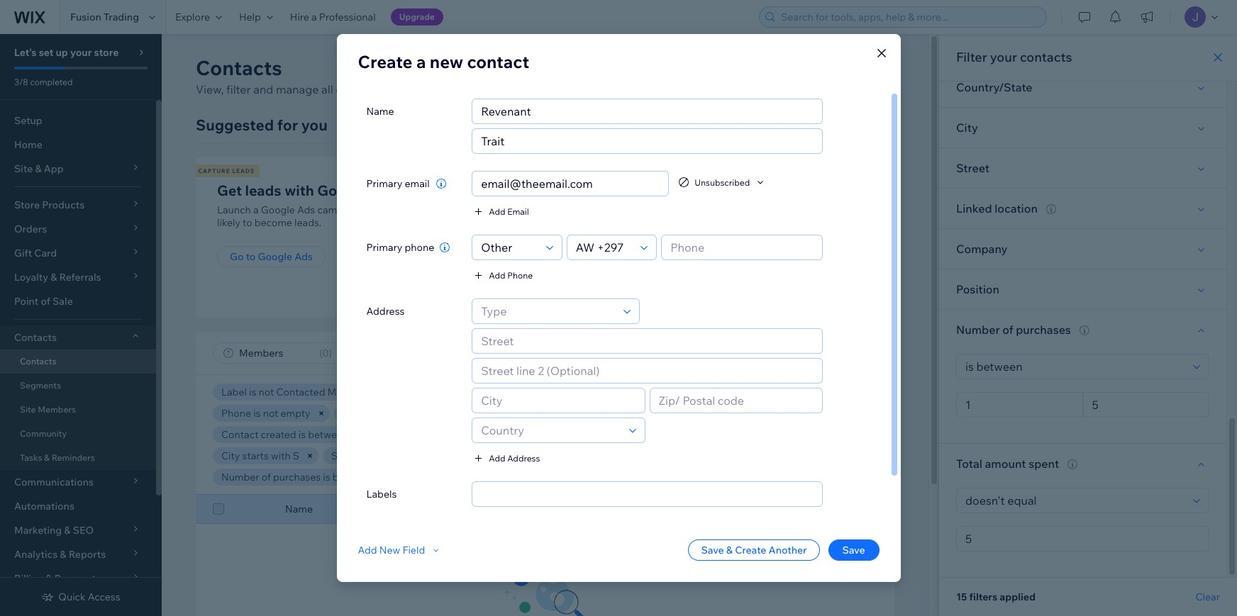 Task type: vqa. For each thing, say whether or not it's contained in the screenshot.
the rightmost download
no



Task type: describe. For each thing, give the bounding box(es) containing it.
2 2023 from the left
[[468, 428, 491, 441]]

contacts up segments at the bottom of page
[[20, 356, 56, 367]]

assignee is jacob simon
[[521, 407, 636, 420]]

upgrade
[[399, 11, 435, 22]]

is down 'doesn't'
[[531, 471, 538, 484]]

street is not empty
[[331, 450, 419, 462]]

of for number of purchases
[[1002, 323, 1013, 337]]

filter
[[226, 82, 251, 96]]

primary email
[[366, 177, 430, 190]]

Last name field
[[477, 129, 818, 153]]

in
[[561, 428, 569, 441]]

gmail
[[783, 204, 810, 216]]

1 vertical spatial google
[[261, 204, 295, 216]]

label is not contacted me and customers
[[221, 386, 415, 399]]

add new field
[[358, 544, 425, 557]]

a inside grow your contact list add contacts by importing them via gmail or a csv file.
[[824, 204, 830, 216]]

get leads with google ads launch a google ads campaign to target people likely to become leads.
[[217, 182, 440, 229]]

2 dec from the left
[[432, 428, 450, 441]]

by
[[679, 204, 691, 216]]

member for member status is not a member
[[342, 407, 382, 420]]

number for number of purchases
[[956, 323, 1000, 337]]

of inside contacts view, filter and manage all of your site's customers and leads. learn more
[[336, 82, 346, 96]]

)
[[329, 347, 332, 360]]

phone for phone is not empty
[[221, 407, 251, 420]]

never
[[566, 386, 592, 399]]

city for city starts with s
[[221, 450, 240, 462]]

csv
[[616, 216, 636, 229]]

is right label
[[249, 386, 256, 399]]

City field
[[477, 389, 640, 413]]

0
[[322, 347, 329, 360]]

total for total amount spent is not 5
[[440, 471, 462, 484]]

1 horizontal spatial create
[[735, 544, 766, 557]]

for
[[277, 116, 298, 134]]

home link
[[0, 133, 156, 157]]

deliverability
[[705, 386, 765, 399]]

1 5 from the left
[[402, 471, 408, 484]]

inactive
[[807, 386, 843, 399]]

add inside grow your contact list add contacts by importing them via gmail or a csv file.
[[616, 204, 635, 216]]

0 vertical spatial clear button
[[587, 469, 630, 486]]

starts
[[242, 450, 269, 462]]

email inside button
[[507, 206, 529, 217]]

email for email
[[444, 503, 469, 516]]

add for add email
[[489, 206, 505, 217]]

clear for the bottom clear button
[[1196, 591, 1220, 604]]

empty for phone is not empty
[[281, 407, 310, 420]]

0 vertical spatial address
[[366, 305, 405, 318]]

save for save & create another
[[701, 544, 724, 557]]

jacob
[[575, 407, 604, 420]]

is left "never"
[[556, 386, 564, 399]]

help button
[[231, 0, 281, 34]]

0 vertical spatial name
[[366, 105, 394, 118]]

contacts button
[[0, 326, 156, 350]]

not down 'doesn't'
[[541, 471, 556, 484]]

automations link
[[0, 494, 156, 519]]

any
[[588, 450, 605, 462]]

is down the 'customers'
[[415, 407, 422, 420]]

2 vertical spatial address
[[705, 503, 743, 516]]

automations
[[14, 500, 74, 513]]

another
[[769, 544, 807, 557]]

get more contacts
[[597, 167, 672, 174]]

leads
[[232, 167, 255, 174]]

email
[[405, 177, 430, 190]]

filters
[[969, 591, 997, 604]]

add address
[[489, 453, 540, 464]]

Email field
[[477, 172, 664, 196]]

community
[[20, 428, 67, 439]]

hire a professional link
[[281, 0, 384, 34]]

status up save button
[[870, 503, 899, 516]]

completed
[[30, 77, 73, 87]]

street for street
[[956, 161, 989, 175]]

import contacts button
[[616, 246, 718, 267]]

Country field
[[477, 419, 625, 443]]

2 type field from the top
[[477, 299, 619, 323]]

position
[[956, 282, 1000, 297]]

Search for tools, apps, help & more... field
[[777, 7, 1042, 27]]

of for number of purchases is between 1 and 5
[[262, 471, 271, 484]]

save button
[[828, 540, 879, 561]]

Zip/ Postal code field
[[654, 389, 818, 413]]

1 vertical spatial between
[[333, 471, 373, 484]]

contact created is between dec 22, 2023 and dec 10, 2023
[[221, 428, 491, 441]]

a left member
[[442, 407, 447, 420]]

learn more button
[[518, 81, 578, 98]]

days
[[622, 428, 644, 441]]

email for email deliverability status is inactive
[[677, 386, 703, 399]]

0 vertical spatial google
[[317, 182, 367, 199]]

subscriber
[[474, 386, 523, 399]]

get
[[217, 182, 242, 199]]

birthdate
[[515, 428, 558, 441]]

capture leads
[[198, 167, 255, 174]]

upgrade button
[[391, 9, 443, 26]]

create contact
[[796, 61, 877, 75]]

member status is not a member
[[342, 407, 489, 420]]

create contact button
[[766, 55, 894, 81]]

Code field
[[572, 236, 636, 260]]

is up starts on the bottom of the page
[[253, 407, 261, 420]]

subscribed
[[594, 386, 646, 399]]

help
[[239, 11, 261, 23]]

linked for linked location
[[956, 201, 992, 216]]

customers
[[404, 82, 460, 96]]

1 vertical spatial contact
[[221, 428, 259, 441]]

1 dec from the left
[[351, 428, 369, 441]]

or
[[812, 204, 822, 216]]

contacts inside contacts 'dropdown button'
[[14, 331, 57, 344]]

member status
[[829, 503, 899, 516]]

launch
[[217, 204, 251, 216]]

site's
[[375, 82, 401, 96]]

amount for total amount spent is not 5
[[464, 471, 500, 484]]

tasks & reminders link
[[0, 446, 156, 470]]

is down contact created is between dec 22, 2023 and dec 10, 2023
[[362, 450, 370, 462]]

tasks & reminders
[[20, 453, 95, 463]]

file.
[[638, 216, 655, 229]]

linked location doesn't equal any of hickory drive
[[451, 450, 680, 462]]

primary phone
[[366, 241, 434, 254]]

phone is not empty
[[221, 407, 310, 420]]

fusion trading
[[70, 11, 139, 23]]

of for point of sale
[[41, 295, 50, 308]]

location for linked location
[[995, 201, 1038, 216]]

contacts inside contacts view, filter and manage all of your site's customers and leads. learn more
[[196, 55, 282, 80]]

street for street is not empty
[[331, 450, 360, 462]]

Phone field
[[666, 236, 818, 260]]

Street line 2 (Optional) field
[[477, 359, 818, 383]]

10,
[[452, 428, 466, 441]]

create for create a new contact
[[358, 51, 412, 72]]

people
[[408, 204, 440, 216]]

add for add address
[[489, 453, 505, 464]]

member for member status
[[829, 503, 868, 516]]

with for s
[[271, 450, 291, 462]]

filter your contacts
[[956, 49, 1072, 65]]

and down the new
[[462, 82, 482, 96]]

Enter a value number field
[[961, 527, 1204, 551]]

explore
[[175, 11, 210, 23]]

label
[[221, 386, 247, 399]]

via
[[768, 204, 781, 216]]

total for total amount spent
[[956, 457, 982, 471]]

90
[[607, 428, 620, 441]]

purchases for number of purchases
[[1016, 323, 1071, 337]]

import contacts
[[628, 250, 705, 263]]

quick access button
[[41, 591, 120, 604]]

member
[[449, 407, 489, 420]]

From number field
[[961, 393, 1078, 417]]

& for create
[[726, 544, 733, 557]]

and down member status is not a member
[[412, 428, 429, 441]]

created
[[261, 428, 296, 441]]

To number field
[[1088, 393, 1204, 417]]

filter for filter your contacts
[[956, 49, 987, 65]]

capture
[[198, 167, 230, 174]]

and right filter
[[253, 82, 273, 96]]

sidebar element
[[0, 34, 162, 616]]

to left target
[[365, 204, 375, 216]]

is left jacob
[[566, 407, 573, 420]]

0 horizontal spatial name
[[285, 503, 313, 516]]

location for linked location doesn't equal any of hickory drive
[[484, 450, 522, 462]]

is left inactive
[[798, 386, 805, 399]]

community link
[[0, 422, 156, 446]]

your inside sidebar element
[[70, 46, 92, 59]]

select an option field for total amount spent
[[961, 489, 1189, 513]]

clear for top clear button
[[598, 472, 619, 482]]

phone inside button
[[507, 270, 533, 281]]

s
[[293, 450, 299, 462]]



Task type: locate. For each thing, give the bounding box(es) containing it.
1 vertical spatial select an option field
[[961, 489, 1189, 513]]

filter up subscribed at bottom
[[632, 347, 656, 360]]

0 horizontal spatial linked
[[451, 450, 482, 462]]

22,
[[371, 428, 384, 441]]

0 vertical spatial member
[[342, 407, 382, 420]]

add left new
[[358, 544, 377, 557]]

linked up the company
[[956, 201, 992, 216]]

number down starts on the bottom of the page
[[221, 471, 259, 484]]

1 horizontal spatial contact
[[689, 182, 741, 199]]

1 horizontal spatial save
[[842, 544, 865, 557]]

1 vertical spatial ads
[[297, 204, 315, 216]]

add up total amount spent is not 5
[[489, 453, 505, 464]]

between left 1
[[333, 471, 373, 484]]

0 vertical spatial city
[[956, 121, 978, 135]]

primary
[[366, 177, 402, 190], [366, 241, 402, 254]]

1 horizontal spatial name
[[366, 105, 394, 118]]

company
[[956, 242, 1008, 256]]

2 horizontal spatial address
[[705, 503, 743, 516]]

0 horizontal spatial save
[[701, 544, 724, 557]]

number of purchases
[[956, 323, 1071, 337]]

2 horizontal spatial phone
[[575, 503, 604, 516]]

1 type field from the top
[[477, 236, 542, 260]]

2023 right 22,
[[387, 428, 410, 441]]

primary left phone
[[366, 241, 402, 254]]

1 vertical spatial clear button
[[1196, 591, 1220, 604]]

between down me
[[308, 428, 348, 441]]

let's
[[14, 46, 37, 59]]

status down the search... 'field'
[[767, 386, 795, 399]]

2 horizontal spatial create
[[796, 61, 832, 75]]

city
[[956, 121, 978, 135], [221, 450, 240, 462]]

city left starts on the bottom of the page
[[221, 450, 240, 462]]

type field up add phone
[[477, 236, 542, 260]]

a left the new
[[416, 51, 426, 72]]

select an option field for number of purchases
[[961, 355, 1189, 379]]

phone down any
[[575, 503, 604, 516]]

city for city
[[956, 121, 978, 135]]

add up add phone button
[[489, 206, 505, 217]]

1 vertical spatial primary
[[366, 241, 402, 254]]

setup link
[[0, 109, 156, 133]]

Search... field
[[725, 343, 872, 363]]

with
[[285, 182, 314, 199], [271, 450, 291, 462]]

0 horizontal spatial phone
[[221, 407, 251, 420]]

0 vertical spatial clear
[[598, 472, 619, 482]]

0 horizontal spatial empty
[[281, 407, 310, 420]]

1 vertical spatial address
[[507, 453, 540, 464]]

amount down from number field
[[985, 457, 1026, 471]]

0 vertical spatial purchases
[[1016, 323, 1071, 337]]

1 vertical spatial clear
[[1196, 591, 1220, 604]]

google up campaign
[[317, 182, 367, 199]]

0 vertical spatial contacts
[[1020, 49, 1072, 65]]

2 vertical spatial ads
[[295, 250, 313, 263]]

1 horizontal spatial leads.
[[485, 82, 516, 96]]

contacts up filter
[[196, 55, 282, 80]]

& for reminders
[[44, 453, 50, 463]]

not
[[259, 386, 274, 399], [263, 407, 278, 420], [424, 407, 440, 420], [372, 450, 387, 462], [541, 471, 556, 484]]

1 horizontal spatial filter
[[956, 49, 987, 65]]

street down contact created is between dec 22, 2023 and dec 10, 2023
[[331, 450, 360, 462]]

0 vertical spatial select an option field
[[961, 355, 1189, 379]]

primary up target
[[366, 177, 402, 190]]

add for add phone
[[489, 270, 505, 281]]

filter for filter
[[632, 347, 656, 360]]

go
[[230, 250, 244, 263]]

not up phone is not empty
[[259, 386, 274, 399]]

0 horizontal spatial clear button
[[587, 469, 630, 486]]

filter inside button
[[632, 347, 656, 360]]

contact inside button
[[835, 61, 877, 75]]

1 horizontal spatial contacts
[[1020, 49, 1072, 65]]

member up save button
[[829, 503, 868, 516]]

member
[[342, 407, 382, 420], [829, 503, 868, 516]]

them
[[741, 204, 765, 216]]

with for google
[[285, 182, 314, 199]]

between
[[308, 428, 348, 441], [333, 471, 373, 484]]

linked down 10,
[[451, 450, 482, 462]]

list containing get leads with google ads
[[194, 157, 989, 318]]

linked
[[956, 201, 992, 216], [451, 450, 482, 462]]

last
[[589, 428, 605, 441]]

2 save from the left
[[842, 544, 865, 557]]

& inside 'link'
[[44, 453, 50, 463]]

not up created
[[263, 407, 278, 420]]

1 horizontal spatial clear
[[1196, 591, 1220, 604]]

0 vertical spatial &
[[44, 453, 50, 463]]

0 horizontal spatial &
[[44, 453, 50, 463]]

phone for phone
[[575, 503, 604, 516]]

Type field
[[477, 236, 542, 260], [477, 299, 619, 323]]

filter up country/state on the top of page
[[956, 49, 987, 65]]

and right 1
[[382, 471, 400, 484]]

a inside the 'get leads with google ads launch a google ads campaign to target people likely to become leads.'
[[253, 204, 259, 216]]

dec
[[351, 428, 369, 441], [432, 428, 450, 441]]

contacts right import
[[663, 250, 705, 263]]

2 vertical spatial phone
[[575, 503, 604, 516]]

2 primary from the top
[[366, 241, 402, 254]]

add email
[[489, 206, 529, 217]]

email up member
[[447, 386, 472, 399]]

phone down label
[[221, 407, 251, 420]]

field
[[402, 544, 425, 557]]

total amount spent is not 5
[[440, 471, 564, 484]]

manage
[[276, 82, 319, 96]]

0 horizontal spatial filter
[[632, 347, 656, 360]]

and
[[253, 82, 273, 96], [462, 82, 482, 96], [344, 386, 362, 399], [412, 428, 429, 441], [382, 471, 400, 484]]

1 horizontal spatial number
[[956, 323, 1000, 337]]

1 select an option field from the top
[[961, 355, 1189, 379]]

point of sale
[[14, 295, 73, 308]]

0 horizontal spatial address
[[366, 305, 405, 318]]

0 vertical spatial leads.
[[485, 82, 516, 96]]

not down 22,
[[372, 450, 387, 462]]

3/8 completed
[[14, 77, 73, 87]]

equal
[[560, 450, 586, 462]]

grow your contact list add contacts by importing them via gmail or a csv file.
[[616, 182, 830, 229]]

phone
[[405, 241, 434, 254]]

0 vertical spatial ads
[[370, 182, 397, 199]]

segments
[[20, 380, 61, 391]]

2023 right 10,
[[468, 428, 491, 441]]

1 horizontal spatial 2023
[[468, 428, 491, 441]]

suggested
[[196, 116, 274, 134]]

save for save
[[842, 544, 865, 557]]

status down the 'customers'
[[384, 407, 412, 420]]

email down total amount spent is not 5
[[444, 503, 469, 516]]

&
[[44, 453, 50, 463], [726, 544, 733, 557]]

1 horizontal spatial 5
[[558, 471, 564, 484]]

list
[[744, 182, 765, 199]]

location up the company
[[995, 201, 1038, 216]]

google down "leads"
[[261, 204, 295, 216]]

add down add email button
[[489, 270, 505, 281]]

address up save & create another button
[[705, 503, 743, 516]]

name down site's on the left of page
[[366, 105, 394, 118]]

location up total amount spent is not 5
[[484, 450, 522, 462]]

unsubscribed
[[695, 177, 750, 188]]

1 vertical spatial empty
[[389, 450, 419, 462]]

1 vertical spatial leads.
[[294, 216, 322, 229]]

contact up the learn
[[467, 51, 529, 72]]

member up contact created is between dec 22, 2023 and dec 10, 2023
[[342, 407, 382, 420]]

clear inside button
[[598, 472, 619, 482]]

0 horizontal spatial leads.
[[294, 216, 322, 229]]

ads left campaign
[[297, 204, 315, 216]]

your left site's on the left of page
[[349, 82, 373, 96]]

your
[[70, 46, 92, 59], [990, 49, 1017, 65], [349, 82, 373, 96], [656, 182, 686, 199]]

list
[[194, 157, 989, 318]]

name down number of purchases is between 1 and 5
[[285, 503, 313, 516]]

contacts left by
[[637, 204, 677, 216]]

add email button
[[472, 205, 529, 218]]

city down country/state on the top of page
[[956, 121, 978, 135]]

number down position
[[956, 323, 1000, 337]]

1 vertical spatial with
[[271, 450, 291, 462]]

1 save from the left
[[701, 544, 724, 557]]

quick
[[58, 591, 86, 604]]

ads inside go to google ads button
[[295, 250, 313, 263]]

1 vertical spatial linked
[[451, 450, 482, 462]]

of inside point of sale link
[[41, 295, 50, 308]]

set
[[39, 46, 53, 59]]

contacts inside import contacts button
[[663, 250, 705, 263]]

1 horizontal spatial phone
[[507, 270, 533, 281]]

leads. inside the 'get leads with google ads launch a google ads campaign to target people likely to become leads.'
[[294, 216, 322, 229]]

members
[[38, 404, 76, 415]]

spent down add address at the left bottom of the page
[[502, 471, 529, 484]]

0 horizontal spatial contacts
[[637, 204, 677, 216]]

0 horizontal spatial street
[[331, 450, 360, 462]]

google inside button
[[258, 250, 292, 263]]

empty down member status is not a member
[[389, 450, 419, 462]]

status up assignee
[[525, 386, 554, 399]]

number for number of purchases is between 1 and 5
[[221, 471, 259, 484]]

linked for linked location doesn't equal any of hickory drive
[[451, 450, 482, 462]]

5 right 1
[[402, 471, 408, 484]]

home
[[14, 138, 42, 151]]

birthdate in the last 90 days
[[515, 428, 644, 441]]

0 horizontal spatial number
[[221, 471, 259, 484]]

email down "email" field on the top of page
[[507, 206, 529, 217]]

location
[[995, 201, 1038, 216], [484, 450, 522, 462]]

1 horizontal spatial clear button
[[1196, 591, 1220, 604]]

1 horizontal spatial member
[[829, 503, 868, 516]]

1 horizontal spatial empty
[[389, 450, 419, 462]]

is up the s
[[298, 428, 306, 441]]

0 vertical spatial with
[[285, 182, 314, 199]]

1 vertical spatial phone
[[221, 407, 251, 420]]

more
[[551, 82, 578, 96]]

2 5 from the left
[[558, 471, 564, 484]]

add phone
[[489, 270, 533, 281]]

site members link
[[0, 398, 156, 422]]

empty for street is not empty
[[389, 450, 419, 462]]

1 horizontal spatial contact
[[835, 61, 877, 75]]

clear
[[598, 472, 619, 482], [1196, 591, 1220, 604]]

phone down add email
[[507, 270, 533, 281]]

(
[[319, 347, 322, 360]]

Unsaved view field
[[235, 343, 315, 363]]

1 horizontal spatial linked
[[956, 201, 992, 216]]

become
[[254, 216, 292, 229]]

0 vertical spatial street
[[956, 161, 989, 175]]

purchases for number of purchases is between 1 and 5
[[273, 471, 321, 484]]

contacted
[[276, 386, 325, 399]]

leads. left the learn
[[485, 82, 516, 96]]

your up by
[[656, 182, 686, 199]]

1 horizontal spatial address
[[507, 453, 540, 464]]

1 2023 from the left
[[387, 428, 410, 441]]

email for email subscriber status is never subscribed
[[447, 386, 472, 399]]

0 horizontal spatial dec
[[351, 428, 369, 441]]

1 horizontal spatial spent
[[1029, 457, 1059, 471]]

0 vertical spatial contact
[[467, 51, 529, 72]]

linked location
[[956, 201, 1038, 216]]

create a new contact
[[358, 51, 529, 72]]

0 vertical spatial location
[[995, 201, 1038, 216]]

me
[[327, 386, 342, 399]]

new
[[430, 51, 463, 72]]

address inside button
[[507, 453, 540, 464]]

& inside button
[[726, 544, 733, 557]]

None checkbox
[[213, 501, 224, 518]]

with right "leads"
[[285, 182, 314, 199]]

and right me
[[344, 386, 362, 399]]

contact up importing
[[689, 182, 741, 199]]

Street field
[[477, 329, 818, 353]]

contacts down point of sale
[[14, 331, 57, 344]]

primary for primary phone
[[366, 241, 402, 254]]

( 0 )
[[319, 347, 332, 360]]

your up country/state on the top of page
[[990, 49, 1017, 65]]

tasks
[[20, 453, 42, 463]]

select an option field up the enter a value number field
[[961, 489, 1189, 513]]

type field down add phone
[[477, 299, 619, 323]]

spent down from number field
[[1029, 457, 1059, 471]]

not for phone is not empty
[[263, 407, 278, 420]]

point of sale link
[[0, 289, 156, 314]]

google down become
[[258, 250, 292, 263]]

save
[[701, 544, 724, 557], [842, 544, 865, 557]]

1 vertical spatial contacts
[[637, 204, 677, 216]]

segments link
[[0, 374, 156, 398]]

quick access
[[58, 591, 120, 604]]

filter button
[[606, 343, 669, 364]]

0 horizontal spatial city
[[221, 450, 240, 462]]

amount for total amount spent
[[985, 457, 1026, 471]]

& left the another
[[726, 544, 733, 557]]

1 vertical spatial contact
[[689, 182, 741, 199]]

spent for total amount spent
[[1029, 457, 1059, 471]]

15 filters applied
[[956, 591, 1036, 604]]

2 vertical spatial google
[[258, 250, 292, 263]]

view,
[[196, 82, 224, 96]]

0 horizontal spatial location
[[484, 450, 522, 462]]

empty down contacted
[[281, 407, 310, 420]]

1 vertical spatial purchases
[[273, 471, 321, 484]]

address
[[366, 305, 405, 318], [507, 453, 540, 464], [705, 503, 743, 516]]

0 horizontal spatial 2023
[[387, 428, 410, 441]]

0 horizontal spatial total
[[440, 471, 462, 484]]

0 horizontal spatial contact
[[467, 51, 529, 72]]

0 horizontal spatial spent
[[502, 471, 529, 484]]

contacts view, filter and manage all of your site's customers and leads. learn more
[[196, 55, 578, 96]]

save & create another
[[701, 544, 807, 557]]

add phone button
[[472, 269, 533, 282]]

more
[[612, 167, 633, 174]]

1 horizontal spatial city
[[956, 121, 978, 135]]

create for create contact
[[796, 61, 832, 75]]

2 select an option field from the top
[[961, 489, 1189, 513]]

contacts inside grow your contact list add contacts by importing them via gmail or a csv file.
[[637, 204, 677, 216]]

sale
[[53, 295, 73, 308]]

1 horizontal spatial street
[[956, 161, 989, 175]]

street up linked location
[[956, 161, 989, 175]]

0 horizontal spatial member
[[342, 407, 382, 420]]

is left 1
[[323, 471, 330, 484]]

amount down add address button
[[464, 471, 500, 484]]

First name field
[[477, 99, 818, 123]]

1 horizontal spatial location
[[995, 201, 1038, 216]]

country/state
[[956, 80, 1033, 94]]

fusion
[[70, 11, 101, 23]]

0 vertical spatial type field
[[477, 236, 542, 260]]

not for street is not empty
[[372, 450, 387, 462]]

Select an option field
[[961, 355, 1189, 379], [961, 489, 1189, 513]]

with inside the 'get leads with google ads launch a google ads campaign to target people likely to become leads.'
[[285, 182, 314, 199]]

email left deliverability
[[677, 386, 703, 399]]

0 vertical spatial linked
[[956, 201, 992, 216]]

0 horizontal spatial contact
[[221, 428, 259, 441]]

amount
[[985, 457, 1026, 471], [464, 471, 500, 484]]

1 horizontal spatial amount
[[985, 457, 1026, 471]]

a right or
[[824, 204, 830, 216]]

1 horizontal spatial &
[[726, 544, 733, 557]]

ads down the 'get leads with google ads launch a google ads campaign to target people likely to become leads.'
[[295, 250, 313, 263]]

leads. right become
[[294, 216, 322, 229]]

to right the go
[[246, 250, 256, 263]]

0 horizontal spatial create
[[358, 51, 412, 72]]

setup
[[14, 114, 42, 127]]

address down primary phone
[[366, 305, 405, 318]]

a right hire
[[311, 11, 317, 23]]

to
[[365, 204, 375, 216], [243, 216, 252, 229], [246, 250, 256, 263]]

to inside button
[[246, 250, 256, 263]]

to right the likely on the left top
[[243, 216, 252, 229]]

of
[[336, 82, 346, 96], [41, 295, 50, 308], [1002, 323, 1013, 337], [607, 450, 616, 462], [262, 471, 271, 484]]

store
[[94, 46, 119, 59]]

& right tasks
[[44, 453, 50, 463]]

create
[[358, 51, 412, 72], [796, 61, 832, 75], [735, 544, 766, 557]]

1 primary from the top
[[366, 177, 402, 190]]

add inside button
[[489, 206, 505, 217]]

None field
[[485, 482, 818, 506]]

city starts with s
[[221, 450, 299, 462]]

with left the s
[[271, 450, 291, 462]]

filter
[[956, 49, 987, 65], [632, 347, 656, 360]]

dec left 22,
[[351, 428, 369, 441]]

spent for total amount spent is not 5
[[502, 471, 529, 484]]

0 vertical spatial between
[[308, 428, 348, 441]]

1 vertical spatial member
[[829, 503, 868, 516]]

add for add new field
[[358, 544, 377, 557]]

1 vertical spatial city
[[221, 450, 240, 462]]

1 vertical spatial location
[[484, 450, 522, 462]]

contact inside grow your contact list add contacts by importing them via gmail or a csv file.
[[689, 182, 741, 199]]

1 vertical spatial filter
[[632, 347, 656, 360]]

0 vertical spatial primary
[[366, 177, 402, 190]]

not for label is not contacted me and customers
[[259, 386, 274, 399]]

your inside grow your contact list add contacts by importing them via gmail or a csv file.
[[656, 182, 686, 199]]

primary for primary email
[[366, 177, 402, 190]]

1 vertical spatial number
[[221, 471, 259, 484]]

address down birthdate
[[507, 453, 540, 464]]

your right up
[[70, 46, 92, 59]]

0 horizontal spatial 5
[[402, 471, 408, 484]]

1 vertical spatial &
[[726, 544, 733, 557]]

0 horizontal spatial purchases
[[273, 471, 321, 484]]

select an option field up from number field
[[961, 355, 1189, 379]]

leads. inside contacts view, filter and manage all of your site's customers and leads. learn more
[[485, 82, 516, 96]]

3/8
[[14, 77, 28, 87]]

leads
[[245, 182, 281, 199]]

1 vertical spatial street
[[331, 450, 360, 462]]

your inside contacts view, filter and manage all of your site's customers and leads. learn more
[[349, 82, 373, 96]]

not left member
[[424, 407, 440, 420]]



